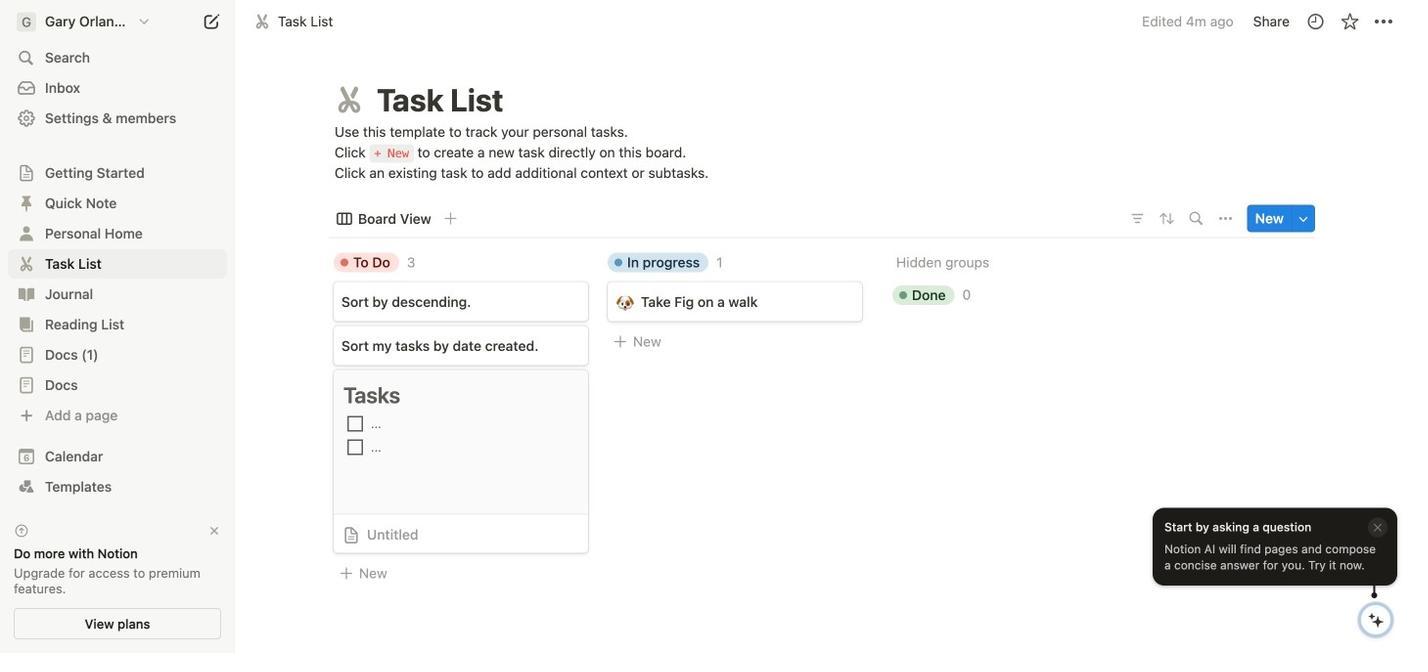 Task type: vqa. For each thing, say whether or not it's contained in the screenshot.
"🌻" ICON
no



Task type: locate. For each thing, give the bounding box(es) containing it.
updates image
[[1307, 12, 1326, 31]]

open image
[[21, 167, 32, 179], [21, 228, 32, 240], [21, 289, 32, 301], [21, 319, 32, 331], [21, 350, 32, 361]]

1 open image from the top
[[21, 198, 32, 210]]

5 open image from the top
[[21, 350, 32, 361]]

2 vertical spatial open image
[[21, 380, 32, 392]]

close tooltip image
[[1373, 521, 1384, 535]]

2 open image from the top
[[21, 228, 32, 240]]

1 vertical spatial open image
[[21, 258, 32, 270]]

0 vertical spatial open image
[[21, 198, 32, 210]]

g image
[[17, 12, 36, 32]]

4 open image from the top
[[21, 319, 32, 331]]

open image
[[21, 198, 32, 210], [21, 258, 32, 270], [21, 380, 32, 392]]

1 open image from the top
[[21, 167, 32, 179]]

tab list
[[329, 199, 1125, 238]]

dismiss image
[[208, 525, 221, 538]]

search image
[[1190, 212, 1204, 226]]

tab
[[329, 205, 439, 232]]

new page image
[[200, 10, 223, 33]]



Task type: describe. For each thing, give the bounding box(es) containing it.
3 open image from the top
[[21, 289, 32, 301]]

2 open image from the top
[[21, 258, 32, 270]]

change page icon image
[[332, 82, 367, 117]]

favorite image
[[1341, 12, 1360, 31]]

sort image
[[1157, 208, 1178, 229]]

filter image
[[1130, 211, 1146, 227]]

3 open image from the top
[[21, 380, 32, 392]]

🐶 image
[[617, 292, 634, 315]]

add view image
[[444, 212, 458, 226]]



